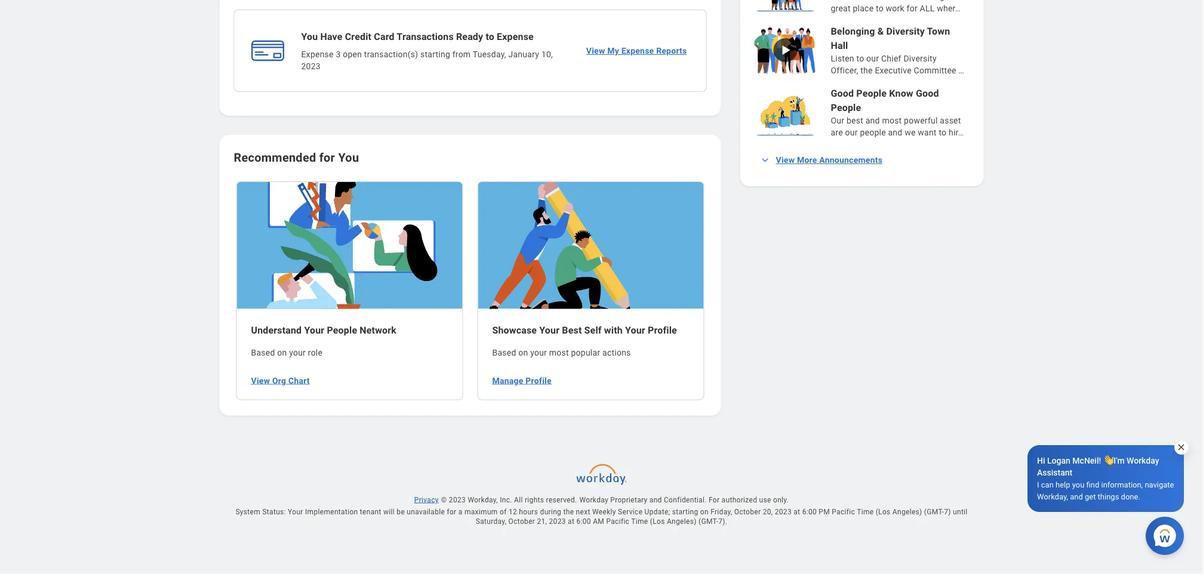 Task type: vqa. For each thing, say whether or not it's contained in the screenshot.
Belonging & Diversity Town Hall Listen to our Chief Diversity Officer, the Executive Committee … at the top right of the page
yes



Task type: describe. For each thing, give the bounding box(es) containing it.
powerful
[[904, 116, 938, 126]]

and inside hi logan mcneil! 👋 i'm workday assistant i can help you find information, navigate workday, and get things done.
[[1070, 492, 1083, 501]]

10,
[[542, 50, 553, 59]]

view org chart button
[[246, 369, 315, 393]]

find
[[1087, 480, 1100, 489]]

most inside recommended for you list
[[549, 349, 569, 358]]

… inside belonging & diversity town hall listen to our chief diversity officer, the executive committee …
[[959, 66, 965, 76]]

committee
[[914, 66, 957, 76]]

ready
[[456, 31, 483, 42]]

1 horizontal spatial angeles)
[[893, 508, 922, 517]]

workday inside hi logan mcneil! 👋 i'm workday assistant i can help you find information, navigate workday, and get things done.
[[1127, 456, 1159, 466]]

showcase
[[492, 325, 537, 337]]

©
[[441, 496, 447, 505]]

view org chart
[[251, 376, 310, 386]]

belonging
[[831, 26, 875, 37]]

status:
[[262, 508, 286, 517]]

you
[[1072, 480, 1085, 489]]

self
[[584, 325, 602, 337]]

0 horizontal spatial pacific
[[606, 518, 630, 526]]

expense 3 open transaction(s) starting from tuesday, january 10, 2023
[[301, 50, 553, 71]]

great
[[831, 4, 851, 13]]

my
[[607, 46, 619, 56]]

understand
[[251, 325, 302, 337]]

manage profile
[[492, 376, 552, 386]]

actions
[[603, 349, 631, 358]]

2023 down during
[[549, 518, 566, 526]]

from
[[453, 50, 471, 59]]

and left we on the top right of page
[[888, 128, 903, 138]]

credit
[[345, 31, 372, 42]]

unavailable
[[407, 508, 445, 517]]

executive
[[875, 66, 912, 76]]

workday inside privacy © 2023 workday, inc. all rights reserved. workday proprietary and confidential. for authorized use only. system status: your implementation tenant will be unavailable for a maximum of 12 hours during the next weekly service update; starting on friday, october 20, 2023 at 6:00 pm pacific time (los angeles) (gmt-7) until saturday, october 21, 2023 at 6:00 am pacific time (los angeles) (gmt-7).
[[580, 496, 609, 505]]

with
[[604, 325, 623, 337]]

hi
[[1037, 456, 1045, 466]]

based for understand your people network
[[251, 349, 275, 358]]

1 horizontal spatial (gmt-
[[924, 508, 944, 517]]

help
[[1056, 480, 1071, 489]]

privacy link
[[413, 496, 440, 505]]

3
[[336, 50, 341, 59]]

place
[[853, 4, 874, 13]]

your up the role
[[304, 325, 324, 337]]

x image
[[1177, 443, 1186, 452]]

officer,
[[831, 66, 859, 76]]

footer containing privacy © 2023 workday, inc. all rights reserved. workday proprietary and confidential. for authorized use only. system status: your implementation tenant will be unavailable for a maximum of 12 hours during the next weekly service update; starting on friday, october 20, 2023 at 6:00 pm pacific time (los angeles) (gmt-7) until saturday, october 21, 2023 at 6:00 am pacific time (los angeles) (gmt-7).
[[200, 459, 1003, 575]]

1 vertical spatial people
[[831, 102, 861, 113]]

are
[[831, 128, 843, 138]]

work
[[886, 4, 905, 13]]

we
[[905, 128, 916, 138]]

… inside good people know good people our best and most powerful asset are our people and we want to hir …
[[958, 128, 964, 138]]

maximum
[[465, 508, 498, 517]]

hall
[[831, 40, 848, 51]]

to up tuesday,
[[486, 31, 494, 42]]

2023 inside expense 3 open transaction(s) starting from tuesday, january 10, 2023
[[301, 62, 321, 71]]

people
[[860, 128, 886, 138]]

can
[[1041, 480, 1054, 489]]

best
[[847, 116, 864, 126]]

implementation
[[305, 508, 358, 517]]

card
[[374, 31, 395, 42]]

profile inside button
[[526, 376, 552, 386]]

workday, inside hi logan mcneil! 👋 i'm workday assistant i can help you find information, navigate workday, and get things done.
[[1037, 492, 1068, 501]]

service
[[618, 508, 643, 517]]

0 vertical spatial at
[[794, 508, 800, 517]]

navigate
[[1145, 480, 1174, 489]]

2 horizontal spatial view
[[776, 155, 795, 165]]

authorized
[[722, 496, 757, 505]]

a
[[459, 508, 463, 517]]

on for understand
[[277, 349, 287, 358]]

get
[[1085, 492, 1096, 501]]

network
[[360, 325, 397, 337]]

tenant
[[360, 508, 381, 517]]

announcements
[[820, 155, 883, 165]]

rights
[[525, 496, 544, 505]]

reserved.
[[546, 496, 577, 505]]

assistant
[[1037, 468, 1073, 478]]

popular
[[571, 349, 600, 358]]

know
[[889, 88, 914, 99]]

and inside privacy © 2023 workday, inc. all rights reserved. workday proprietary and confidential. for authorized use only. system status: your implementation tenant will be unavailable for a maximum of 12 hours during the next weekly service update; starting on friday, october 20, 2023 at 6:00 pm pacific time (los angeles) (gmt-7) until saturday, october 21, 2023 at 6:00 am pacific time (los angeles) (gmt-7).
[[650, 496, 662, 505]]

to inside good people know good people our best and most powerful asset are our people and we want to hir …
[[939, 128, 947, 138]]

most inside good people know good people our best and most powerful asset are our people and we want to hir …
[[882, 116, 902, 126]]

our inside good people know good people our best and most powerful asset are our people and we want to hir …
[[845, 128, 858, 138]]

view for understand your people network
[[251, 376, 270, 386]]

manage profile button
[[488, 369, 557, 393]]

your right with
[[625, 325, 646, 337]]

👋
[[1104, 456, 1112, 466]]

1 good from the left
[[831, 88, 854, 99]]

january
[[509, 50, 539, 59]]

starting inside expense 3 open transaction(s) starting from tuesday, january 10, 2023
[[420, 50, 450, 59]]

the inside belonging & diversity town hall listen to our chief diversity officer, the executive committee …
[[861, 66, 873, 76]]

update;
[[645, 508, 670, 517]]

0 vertical spatial profile
[[648, 325, 677, 337]]

you have credit card transactions ready to expense
[[301, 31, 534, 42]]

your left best
[[539, 325, 560, 337]]

20,
[[763, 508, 773, 517]]

be
[[397, 508, 405, 517]]

pm
[[819, 508, 830, 517]]

of
[[500, 508, 507, 517]]

system
[[236, 508, 260, 517]]

i
[[1037, 480, 1040, 489]]

friday,
[[711, 508, 733, 517]]

confidential.
[[664, 496, 707, 505]]

role
[[308, 349, 323, 358]]

hi logan mcneil! 👋 i'm workday assistant i can help you find information, navigate workday, and get things done.
[[1037, 456, 1174, 501]]



Task type: locate. For each thing, give the bounding box(es) containing it.
2 your from the left
[[530, 349, 547, 358]]

org
[[272, 376, 286, 386]]

use
[[759, 496, 771, 505]]

wher
[[937, 4, 955, 13]]

on down understand
[[277, 349, 287, 358]]

good people know good people our best and most powerful asset are our people and we want to hir …
[[831, 88, 964, 138]]

our
[[831, 116, 845, 126]]

2 good from the left
[[916, 88, 939, 99]]

belonging & diversity town hall listen to our chief diversity officer, the executive committee …
[[831, 26, 965, 76]]

(los right pm
[[876, 508, 891, 517]]

all
[[920, 4, 935, 13]]

1 vertical spatial october
[[509, 518, 535, 526]]

most up people
[[882, 116, 902, 126]]

0 horizontal spatial workday,
[[468, 496, 498, 505]]

for left all
[[907, 4, 918, 13]]

starting down transactions
[[420, 50, 450, 59]]

1 horizontal spatial (los
[[876, 508, 891, 517]]

for
[[709, 496, 720, 505]]

0 vertical spatial 6:00
[[802, 508, 817, 517]]

for
[[907, 4, 918, 13], [319, 151, 335, 165], [447, 508, 457, 517]]

i'm
[[1114, 456, 1125, 466]]

for inside privacy © 2023 workday, inc. all rights reserved. workday proprietary and confidential. for authorized use only. system status: your implementation tenant will be unavailable for a maximum of 12 hours during the next weekly service update; starting on friday, october 20, 2023 at 6:00 pm pacific time (los angeles) (gmt-7) until saturday, october 21, 2023 at 6:00 am pacific time (los angeles) (gmt-7).
[[447, 508, 457, 517]]

hir
[[949, 128, 958, 138]]

based on your most popular actions
[[492, 349, 631, 358]]

reports
[[656, 46, 687, 56]]

am
[[593, 518, 604, 526]]

profile right "manage"
[[526, 376, 552, 386]]

recommended for you list
[[229, 181, 712, 402]]

based for showcase your best self with your profile
[[492, 349, 516, 358]]

good down officer, at the top right of page
[[831, 88, 854, 99]]

2 vertical spatial for
[[447, 508, 457, 517]]

view my expense reports button
[[582, 39, 692, 63]]

1 horizontal spatial profile
[[648, 325, 677, 337]]

1 based from the left
[[251, 349, 275, 358]]

1 horizontal spatial our
[[867, 54, 879, 64]]

1 horizontal spatial the
[[861, 66, 873, 76]]

all
[[514, 496, 523, 505]]

starting
[[420, 50, 450, 59], [672, 508, 698, 517]]

open
[[343, 50, 362, 59]]

to
[[876, 4, 884, 13], [486, 31, 494, 42], [857, 54, 864, 64], [939, 128, 947, 138]]

1 horizontal spatial workday
[[1127, 456, 1159, 466]]

1 horizontal spatial most
[[882, 116, 902, 126]]

time right pm
[[857, 508, 874, 517]]

0 vertical spatial time
[[857, 508, 874, 517]]

1 vertical spatial our
[[845, 128, 858, 138]]

1 vertical spatial at
[[568, 518, 575, 526]]

people up our on the top right
[[831, 102, 861, 113]]

showcase your best self with your profile
[[492, 325, 677, 337]]

view inside recommended for you list
[[251, 376, 270, 386]]

2 horizontal spatial on
[[700, 508, 709, 517]]

pacific right pm
[[832, 508, 855, 517]]

1 vertical spatial most
[[549, 349, 569, 358]]

october down hours
[[509, 518, 535, 526]]

7)
[[944, 508, 951, 517]]

recommended
[[234, 151, 316, 165]]

0 horizontal spatial time
[[631, 518, 648, 526]]

only.
[[773, 496, 789, 505]]

chevron down small image
[[759, 154, 771, 166]]

expense up january
[[497, 31, 534, 42]]

0 horizontal spatial most
[[549, 349, 569, 358]]

2 horizontal spatial for
[[907, 4, 918, 13]]

0 vertical spatial …
[[955, 4, 961, 13]]

people left network
[[327, 325, 357, 337]]

0 horizontal spatial angeles)
[[667, 518, 697, 526]]

0 horizontal spatial on
[[277, 349, 287, 358]]

starting inside privacy © 2023 workday, inc. all rights reserved. workday proprietary and confidential. for authorized use only. system status: your implementation tenant will be unavailable for a maximum of 12 hours during the next weekly service update; starting on friday, october 20, 2023 at 6:00 pm pacific time (los angeles) (gmt-7) until saturday, october 21, 2023 at 6:00 am pacific time (los angeles) (gmt-7).
[[672, 508, 698, 517]]

2023
[[301, 62, 321, 71], [449, 496, 466, 505], [775, 508, 792, 517], [549, 518, 566, 526]]

your
[[304, 325, 324, 337], [539, 325, 560, 337], [625, 325, 646, 337], [288, 508, 303, 517]]

(gmt- left until
[[924, 508, 944, 517]]

0 horizontal spatial our
[[845, 128, 858, 138]]

1 vertical spatial (los
[[650, 518, 665, 526]]

to right listen
[[857, 54, 864, 64]]

will
[[383, 508, 395, 517]]

expense right my
[[622, 46, 654, 56]]

next
[[576, 508, 590, 517]]

want
[[918, 128, 937, 138]]

… right committee
[[959, 66, 965, 76]]

diversity up committee
[[904, 54, 937, 64]]

starting down the confidential.
[[672, 508, 698, 517]]

pacific down service on the right
[[606, 518, 630, 526]]

…
[[955, 4, 961, 13], [959, 66, 965, 76], [958, 128, 964, 138]]

1 your from the left
[[289, 349, 306, 358]]

media play image
[[778, 43, 793, 58]]

and up people
[[866, 116, 880, 126]]

expense
[[497, 31, 534, 42], [622, 46, 654, 56], [301, 50, 334, 59]]

(gmt-
[[924, 508, 944, 517], [699, 518, 719, 526]]

1 vertical spatial time
[[631, 518, 648, 526]]

0 horizontal spatial good
[[831, 88, 854, 99]]

1 vertical spatial 6:00
[[577, 518, 591, 526]]

at left pm
[[794, 508, 800, 517]]

0 horizontal spatial 6:00
[[577, 518, 591, 526]]

and down you
[[1070, 492, 1083, 501]]

2023 up a
[[449, 496, 466, 505]]

expense left 3
[[301, 50, 334, 59]]

0 horizontal spatial october
[[509, 518, 535, 526]]

0 horizontal spatial the
[[563, 508, 574, 517]]

1 horizontal spatial your
[[530, 349, 547, 358]]

1 horizontal spatial 6:00
[[802, 508, 817, 517]]

workday up weekly
[[580, 496, 609, 505]]

view right chevron down small image
[[776, 155, 795, 165]]

0 horizontal spatial your
[[289, 349, 306, 358]]

0 vertical spatial people
[[857, 88, 887, 99]]

best
[[562, 325, 582, 337]]

… down asset
[[958, 128, 964, 138]]

0 vertical spatial angeles)
[[893, 508, 922, 517]]

on inside privacy © 2023 workday, inc. all rights reserved. workday proprietary and confidential. for authorized use only. system status: your implementation tenant will be unavailable for a maximum of 12 hours during the next weekly service update; starting on friday, october 20, 2023 at 6:00 pm pacific time (los angeles) (gmt-7) until saturday, october 21, 2023 at 6:00 am pacific time (los angeles) (gmt-7).
[[700, 508, 709, 517]]

the inside privacy © 2023 workday, inc. all rights reserved. workday proprietary and confidential. for authorized use only. system status: your implementation tenant will be unavailable for a maximum of 12 hours during the next weekly service update; starting on friday, october 20, 2023 at 6:00 pm pacific time (los angeles) (gmt-7) until saturday, october 21, 2023 at 6:00 am pacific time (los angeles) (gmt-7).
[[563, 508, 574, 517]]

great place to work for all wher …
[[831, 4, 961, 13]]

chief
[[881, 54, 902, 64]]

workday, inside privacy © 2023 workday, inc. all rights reserved. workday proprietary and confidential. for authorized use only. system status: your implementation tenant will be unavailable for a maximum of 12 hours during the next weekly service update; starting on friday, october 20, 2023 at 6:00 pm pacific time (los angeles) (gmt-7) until saturday, october 21, 2023 at 6:00 am pacific time (los angeles) (gmt-7).
[[468, 496, 498, 505]]

0 vertical spatial the
[[861, 66, 873, 76]]

privacy © 2023 workday, inc. all rights reserved. workday proprietary and confidential. for authorized use only. system status: your implementation tenant will be unavailable for a maximum of 12 hours during the next weekly service update; starting on friday, october 20, 2023 at 6:00 pm pacific time (los angeles) (gmt-7) until saturday, october 21, 2023 at 6:00 am pacific time (los angeles) (gmt-7).
[[236, 496, 968, 526]]

1 horizontal spatial workday,
[[1037, 492, 1068, 501]]

1 horizontal spatial you
[[338, 151, 359, 165]]

2023 down only.
[[775, 508, 792, 517]]

our down 'best'
[[845, 128, 858, 138]]

21,
[[537, 518, 547, 526]]

1 horizontal spatial expense
[[497, 31, 534, 42]]

angeles) down the confidential.
[[667, 518, 697, 526]]

1 vertical spatial the
[[563, 508, 574, 517]]

0 vertical spatial most
[[882, 116, 902, 126]]

1 vertical spatial workday
[[580, 496, 609, 505]]

saturday,
[[476, 518, 507, 526]]

people left know
[[857, 88, 887, 99]]

to left hir
[[939, 128, 947, 138]]

on for showcase
[[519, 349, 528, 358]]

pacific
[[832, 508, 855, 517], [606, 518, 630, 526]]

view left org
[[251, 376, 270, 386]]

profile
[[648, 325, 677, 337], [526, 376, 552, 386]]

1 horizontal spatial based
[[492, 349, 516, 358]]

on down showcase
[[519, 349, 528, 358]]

&
[[878, 26, 884, 37]]

1 vertical spatial profile
[[526, 376, 552, 386]]

expense inside expense 3 open transaction(s) starting from tuesday, january 10, 2023
[[301, 50, 334, 59]]

1 vertical spatial you
[[338, 151, 359, 165]]

october
[[734, 508, 761, 517], [509, 518, 535, 526]]

1 vertical spatial pacific
[[606, 518, 630, 526]]

our left chief at right
[[867, 54, 879, 64]]

0 vertical spatial view
[[586, 46, 605, 56]]

transaction(s)
[[364, 50, 418, 59]]

view left my
[[586, 46, 605, 56]]

on
[[277, 349, 287, 358], [519, 349, 528, 358], [700, 508, 709, 517]]

people inside recommended for you list
[[327, 325, 357, 337]]

1 vertical spatial starting
[[672, 508, 698, 517]]

profile right with
[[648, 325, 677, 337]]

to left work
[[876, 4, 884, 13]]

listen
[[831, 54, 855, 64]]

footer
[[200, 459, 1003, 575]]

0 vertical spatial (los
[[876, 508, 891, 517]]

your inside privacy © 2023 workday, inc. all rights reserved. workday proprietary and confidential. for authorized use only. system status: your implementation tenant will be unavailable for a maximum of 12 hours during the next weekly service update; starting on friday, october 20, 2023 at 6:00 pm pacific time (los angeles) (gmt-7) until saturday, october 21, 2023 at 6:00 am pacific time (los angeles) (gmt-7).
[[288, 508, 303, 517]]

1 vertical spatial diversity
[[904, 54, 937, 64]]

0 horizontal spatial for
[[319, 151, 335, 165]]

based down understand
[[251, 349, 275, 358]]

0 horizontal spatial view
[[251, 376, 270, 386]]

to inside belonging & diversity town hall listen to our chief diversity officer, the executive committee …
[[857, 54, 864, 64]]

2 vertical spatial …
[[958, 128, 964, 138]]

based down showcase
[[492, 349, 516, 358]]

0 vertical spatial you
[[301, 31, 318, 42]]

6:00 left pm
[[802, 508, 817, 517]]

1 horizontal spatial good
[[916, 88, 939, 99]]

your left the role
[[289, 349, 306, 358]]

1 horizontal spatial starting
[[672, 508, 698, 517]]

your up manage profile button at the bottom left
[[530, 349, 547, 358]]

for left a
[[447, 508, 457, 517]]

on left friday,
[[700, 508, 709, 517]]

and
[[866, 116, 880, 126], [888, 128, 903, 138], [1070, 492, 1083, 501], [650, 496, 662, 505]]

town
[[927, 26, 950, 37]]

0 horizontal spatial workday
[[580, 496, 609, 505]]

your for showcase
[[530, 349, 547, 358]]

expense inside button
[[622, 46, 654, 56]]

1 vertical spatial angeles)
[[667, 518, 697, 526]]

0 horizontal spatial expense
[[301, 50, 334, 59]]

workday, down can
[[1037, 492, 1068, 501]]

manage
[[492, 376, 524, 386]]

1 vertical spatial …
[[959, 66, 965, 76]]

0 vertical spatial diversity
[[887, 26, 925, 37]]

until
[[953, 508, 968, 517]]

0 horizontal spatial you
[[301, 31, 318, 42]]

our inside belonging & diversity town hall listen to our chief diversity officer, the executive committee …
[[867, 54, 879, 64]]

1 vertical spatial (gmt-
[[699, 518, 719, 526]]

october down authorized
[[734, 508, 761, 517]]

0 horizontal spatial (gmt-
[[699, 518, 719, 526]]

understand your people network
[[251, 325, 397, 337]]

workday, up maximum
[[468, 496, 498, 505]]

mcneil!
[[1073, 456, 1101, 466]]

diversity down great place to work for all wher …
[[887, 26, 925, 37]]

workday,
[[1037, 492, 1068, 501], [468, 496, 498, 505]]

transactions
[[397, 31, 454, 42]]

1 vertical spatial view
[[776, 155, 795, 165]]

tuesday,
[[473, 50, 506, 59]]

our
[[867, 54, 879, 64], [845, 128, 858, 138]]

(los down update;
[[650, 518, 665, 526]]

the down reserved. on the left of page
[[563, 508, 574, 517]]

view more announcements button
[[755, 148, 890, 172]]

things
[[1098, 492, 1119, 501]]

1 horizontal spatial view
[[586, 46, 605, 56]]

0 horizontal spatial based
[[251, 349, 275, 358]]

0 horizontal spatial profile
[[526, 376, 552, 386]]

(gmt- down friday,
[[699, 518, 719, 526]]

6:00
[[802, 508, 817, 517], [577, 518, 591, 526]]

1 horizontal spatial on
[[519, 349, 528, 358]]

1 horizontal spatial at
[[794, 508, 800, 517]]

for right recommended
[[319, 151, 335, 165]]

angeles) left the 7)
[[893, 508, 922, 517]]

workday right i'm
[[1127, 456, 1159, 466]]

logan
[[1048, 456, 1071, 466]]

at down reserved. on the left of page
[[568, 518, 575, 526]]

more
[[797, 155, 817, 165]]

2023 down have
[[301, 62, 321, 71]]

0 vertical spatial october
[[734, 508, 761, 517]]

most down best
[[549, 349, 569, 358]]

2 vertical spatial people
[[327, 325, 357, 337]]

your for understand
[[289, 349, 306, 358]]

1 vertical spatial for
[[319, 151, 335, 165]]

hours
[[519, 508, 538, 517]]

have
[[320, 31, 343, 42]]

0 vertical spatial pacific
[[832, 508, 855, 517]]

0 vertical spatial our
[[867, 54, 879, 64]]

0 horizontal spatial at
[[568, 518, 575, 526]]

2 horizontal spatial expense
[[622, 46, 654, 56]]

based on your role
[[251, 349, 323, 358]]

view my expense reports
[[586, 46, 687, 56]]

0 horizontal spatial (los
[[650, 518, 665, 526]]

good down committee
[[916, 88, 939, 99]]

1 horizontal spatial october
[[734, 508, 761, 517]]

your right status: in the left of the page
[[288, 508, 303, 517]]

1 horizontal spatial pacific
[[832, 508, 855, 517]]

… right all
[[955, 4, 961, 13]]

chart
[[288, 376, 310, 386]]

time
[[857, 508, 874, 517], [631, 518, 648, 526]]

time down service on the right
[[631, 518, 648, 526]]

0 vertical spatial workday
[[1127, 456, 1159, 466]]

privacy
[[414, 496, 439, 505]]

0 vertical spatial starting
[[420, 50, 450, 59]]

view for you have credit card transactions ready to expense
[[586, 46, 605, 56]]

6:00 down next
[[577, 518, 591, 526]]

0 vertical spatial (gmt-
[[924, 508, 944, 517]]

the right officer, at the top right of page
[[861, 66, 873, 76]]

view more announcements
[[776, 155, 883, 165]]

1 horizontal spatial for
[[447, 508, 457, 517]]

1 horizontal spatial time
[[857, 508, 874, 517]]

2 based from the left
[[492, 349, 516, 358]]

0 horizontal spatial starting
[[420, 50, 450, 59]]

and up update;
[[650, 496, 662, 505]]

done.
[[1121, 492, 1141, 501]]

0 vertical spatial for
[[907, 4, 918, 13]]

2 vertical spatial view
[[251, 376, 270, 386]]



